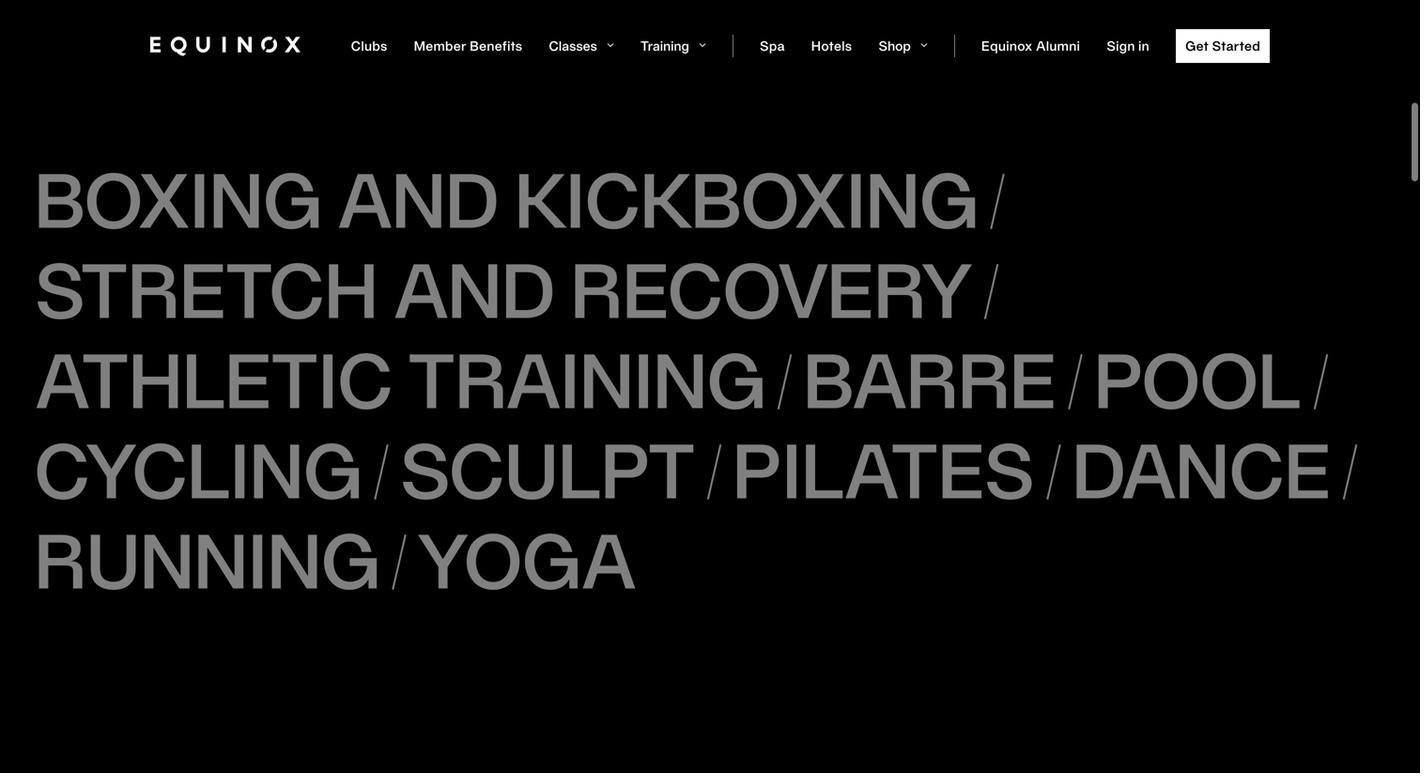 Task type: locate. For each thing, give the bounding box(es) containing it.
1 vertical spatial training
[[408, 334, 766, 427]]

equinox
[[982, 37, 1033, 54]]

member benefits
[[414, 37, 523, 54]]

equinox alumni link
[[982, 37, 1081, 54]]

and
[[337, 153, 499, 246], [393, 243, 555, 336]]

training
[[641, 37, 692, 54], [408, 334, 766, 427]]

in
[[1139, 37, 1150, 54]]

equinox alumni
[[982, 37, 1081, 54]]

member benefits link
[[414, 37, 523, 54]]

boxing and kickboxing link
[[34, 153, 1016, 252]]

yoga
[[417, 514, 637, 607]]

pilates
[[732, 424, 1035, 517]]

training button
[[641, 37, 707, 54]]

stretch and recovery link
[[34, 243, 1010, 343]]

member
[[414, 37, 467, 54]]

get started
[[1186, 37, 1261, 54]]

yoga link
[[417, 514, 674, 613]]

shop
[[879, 37, 914, 54]]

get
[[1186, 37, 1210, 54]]

sign in link
[[1107, 37, 1150, 54]]

cycling
[[34, 424, 362, 517]]

cycling link
[[34, 424, 399, 523]]

pool link
[[1094, 334, 1340, 433]]

spa link
[[760, 37, 785, 54]]

dance
[[1072, 424, 1331, 517]]

pool cycling
[[34, 334, 1302, 517]]

shop button
[[879, 37, 928, 54]]

sign in
[[1107, 37, 1150, 54]]

barre link
[[803, 334, 1094, 433]]

boxing
[[34, 153, 321, 246]]

pool
[[1094, 334, 1302, 427]]

recovery
[[570, 243, 972, 336]]

training image
[[699, 43, 707, 48]]

clubs
[[351, 37, 388, 54]]

dance link
[[1072, 424, 1369, 523]]

running
[[34, 514, 380, 607]]

sculpt
[[399, 424, 695, 517]]

athletic
[[34, 334, 392, 427]]



Task type: describe. For each thing, give the bounding box(es) containing it.
spa
[[760, 37, 785, 54]]

sign
[[1107, 37, 1136, 54]]

running link
[[34, 514, 417, 613]]

barre
[[803, 334, 1056, 427]]

clubs link
[[351, 37, 388, 54]]

dance running
[[34, 424, 1331, 607]]

kickboxing
[[514, 153, 978, 246]]

classes image
[[607, 43, 615, 48]]

classes
[[549, 37, 600, 54]]

shop image
[[921, 43, 928, 48]]

classes button
[[549, 37, 615, 54]]

stretch
[[34, 243, 378, 336]]

boxing and kickboxing stretch and recovery athletic training
[[34, 153, 978, 427]]

get started link
[[1177, 29, 1271, 63]]

pilates link
[[732, 424, 1072, 523]]

hotels link
[[812, 37, 853, 54]]

athletic training link
[[34, 334, 803, 433]]

0 vertical spatial training
[[641, 37, 692, 54]]

alumni
[[1036, 37, 1081, 54]]

sculpt link
[[399, 424, 732, 523]]

training inside boxing and kickboxing stretch and recovery athletic training
[[408, 334, 766, 427]]

benefits
[[470, 37, 523, 54]]

started
[[1213, 37, 1261, 54]]

hotels
[[812, 37, 853, 54]]



Task type: vqa. For each thing, say whether or not it's contained in the screenshot.
Improve
no



